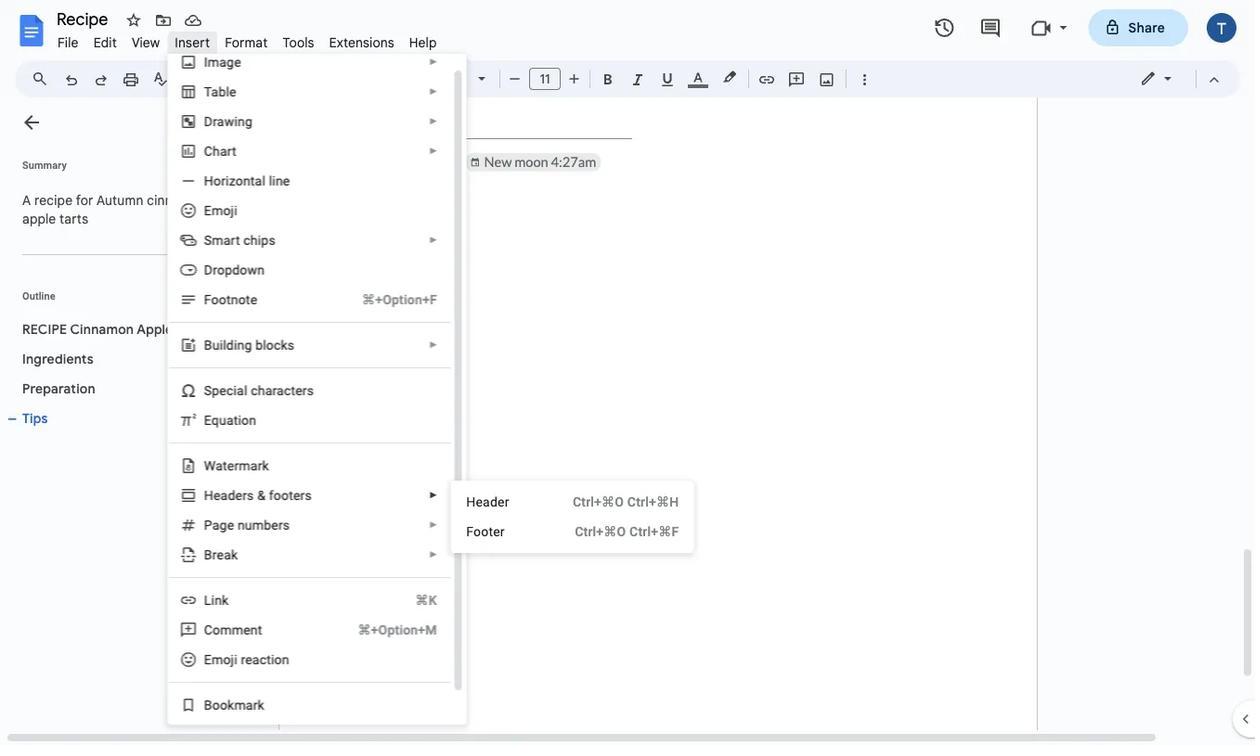 Task type: vqa. For each thing, say whether or not it's contained in the screenshot.
H eaders & footers
yes



Task type: locate. For each thing, give the bounding box(es) containing it.
blocks
[[255, 338, 294, 353]]

cinnamon
[[147, 192, 206, 209]]

►
[[429, 57, 438, 67], [429, 86, 438, 97], [429, 116, 438, 127], [429, 146, 438, 157], [429, 235, 438, 246], [429, 340, 438, 351], [429, 490, 438, 501], [429, 520, 438, 531], [429, 550, 438, 561]]

ctrl+⌘o ctrl+⌘f
[[575, 524, 679, 540]]

recipe
[[34, 192, 73, 209]]

ctrl+⌘o ctrl+⌘f element
[[553, 523, 679, 542]]

footer f element
[[467, 524, 511, 540]]

co m ment
[[204, 623, 262, 638]]

8 ► from the top
[[429, 520, 438, 531]]

h up the pa
[[204, 488, 213, 503]]

t
[[204, 84, 211, 99]]

menu containing i
[[161, 0, 467, 746]]

1 horizontal spatial h
[[467, 495, 476, 510]]

emoji down m
[[204, 653, 237, 668]]

⌘+option+f element
[[339, 291, 437, 309]]

menu bar containing file
[[50, 24, 445, 55]]

chart q element
[[204, 144, 242, 159]]

0 horizontal spatial h
[[204, 488, 213, 503]]

ctrl+⌘o down ctrl+⌘o ctrl+⌘h element
[[575, 524, 626, 540]]

2 b from the top
[[204, 698, 212, 713]]

1 vertical spatial ctrl+⌘o
[[575, 524, 626, 540]]

summary element
[[13, 182, 245, 238]]

foot n ote
[[204, 292, 257, 307]]

1 ► from the top
[[429, 57, 438, 67]]

0 vertical spatial emoji
[[204, 203, 237, 218]]

ctrl+⌘o
[[573, 495, 624, 510], [575, 524, 626, 540]]

ctrl+⌘o up the ctrl+⌘o ctrl+⌘f element
[[573, 495, 624, 510]]

menu item
[[168, 721, 451, 746]]

► for e numbers
[[429, 520, 438, 531]]

watermark j element
[[204, 458, 274, 474]]

ial
[[233, 383, 247, 398]]

share
[[1129, 20, 1166, 36]]

smart chips z element
[[204, 233, 281, 248]]

1 vertical spatial b
[[204, 698, 212, 713]]

menu
[[161, 0, 467, 746], [451, 481, 694, 554]]

emoji reaction 5 element
[[204, 653, 295, 668]]

7 ► from the top
[[429, 490, 438, 501]]

view
[[132, 34, 160, 51]]

ooter
[[474, 524, 505, 540]]

h for eaders
[[204, 488, 213, 503]]

special characters c element
[[204, 383, 319, 398]]

emoji
[[204, 203, 237, 218], [204, 653, 237, 668]]

recipe
[[22, 321, 67, 338]]

1 vertical spatial emoji
[[204, 653, 237, 668]]

cinnamon
[[70, 321, 134, 338]]

1 emoji from the top
[[204, 203, 237, 218]]

menu bar banner
[[0, 0, 1256, 746]]

insert menu item
[[167, 32, 218, 53]]

ote
[[238, 292, 257, 307]]

d
[[204, 114, 212, 129]]

apple
[[22, 211, 56, 227]]

footers
[[269, 488, 312, 503]]

horizontal line r element
[[204, 173, 295, 189]]

0 vertical spatial ctrl+⌘o
[[573, 495, 624, 510]]

mode and view toolbar
[[1127, 60, 1230, 98]]

b down 'emoji reaction'
[[204, 698, 212, 713]]

menu bar
[[50, 24, 445, 55]]

comment m element
[[204, 623, 268, 638]]

b
[[204, 338, 212, 353], [204, 698, 212, 713]]

e
[[204, 413, 211, 428]]

dropdown
[[204, 262, 264, 278]]

footnote n element
[[204, 292, 263, 307]]

break k element
[[204, 548, 243, 563]]

⌘+option+f
[[362, 292, 437, 307]]

tips
[[22, 411, 48, 427]]

for
[[76, 192, 93, 209]]

ctrl+⌘o for ctrl+⌘o ctrl+⌘f
[[575, 524, 626, 540]]

ookmark
[[212, 698, 264, 713]]

link l element
[[204, 593, 234, 608]]

b left ilding
[[204, 338, 212, 353]]

h eader
[[467, 495, 510, 510]]

application
[[0, 0, 1256, 746]]

tarts
[[60, 211, 88, 227]]

help
[[409, 34, 437, 51]]

2 emoji from the top
[[204, 653, 237, 668]]

Font size text field
[[530, 68, 560, 90]]

ho
[[204, 173, 221, 189]]

h up f
[[467, 495, 476, 510]]

a recipe for autumn cinnamon apple tarts
[[22, 192, 210, 227]]

ctrl+⌘o for ctrl+⌘o ctrl+⌘h
[[573, 495, 624, 510]]

eaders
[[213, 488, 254, 503]]

format
[[225, 34, 268, 51]]

recipe cinnamon apple tarts
[[22, 321, 207, 338]]

9 ► from the top
[[429, 550, 438, 561]]

► for t able
[[429, 86, 438, 97]]

mage
[[207, 54, 241, 70]]

extensions
[[329, 34, 395, 51]]

text color image
[[688, 66, 709, 88]]

summary heading
[[22, 158, 67, 173]]

edit
[[93, 34, 117, 51]]

2 ► from the top
[[429, 86, 438, 97]]

emoji up smart
[[204, 203, 237, 218]]

0 vertical spatial b
[[204, 338, 212, 353]]

i mage
[[204, 54, 241, 70]]

b ookmark
[[204, 698, 264, 713]]

6 ► from the top
[[429, 340, 438, 351]]

highlight color image
[[720, 66, 740, 88]]

emoji 7 element
[[204, 203, 243, 218]]

smart chips
[[204, 233, 275, 248]]

line
[[269, 173, 290, 189]]

foot
[[204, 292, 231, 307]]

m
[[220, 623, 232, 638]]

outline heading
[[0, 289, 253, 315]]

quation
[[211, 413, 256, 428]]

characters
[[250, 383, 314, 398]]

3 ► from the top
[[429, 116, 438, 127]]

f ooter
[[467, 524, 505, 540]]

brea k
[[204, 548, 238, 563]]

l
[[204, 593, 211, 608]]

1 b from the top
[[204, 338, 212, 353]]

image i element
[[204, 54, 246, 70]]

g
[[219, 518, 227, 533]]

b for u
[[204, 338, 212, 353]]

able
[[211, 84, 236, 99]]

Star checkbox
[[121, 7, 147, 33]]

preparation
[[22, 381, 95, 397]]

outline
[[22, 290, 55, 302]]

u
[[212, 338, 219, 353]]



Task type: describe. For each thing, give the bounding box(es) containing it.
izontal
[[225, 173, 265, 189]]

help menu item
[[402, 32, 445, 53]]

tools menu item
[[275, 32, 322, 53]]

c
[[226, 383, 233, 398]]

emoji for emoji 7 element
[[204, 203, 237, 218]]

Menus field
[[23, 66, 64, 92]]

insert image image
[[817, 66, 838, 92]]

spe
[[204, 383, 226, 398]]

i
[[204, 54, 207, 70]]

rawing
[[212, 114, 252, 129]]

extensions menu item
[[322, 32, 402, 53]]

r
[[221, 173, 225, 189]]

n
[[231, 292, 238, 307]]

header h element
[[467, 495, 515, 510]]

chips
[[243, 233, 275, 248]]

co
[[204, 623, 220, 638]]

emoji reaction
[[204, 653, 289, 668]]

document outline element
[[0, 98, 253, 731]]

b u ilding blocks
[[204, 338, 294, 353]]

tools
[[283, 34, 315, 51]]

b for ookmark
[[204, 698, 212, 713]]

share button
[[1089, 9, 1189, 46]]

edit menu item
[[86, 32, 124, 53]]

reaction
[[240, 653, 289, 668]]

⌘+option+m
[[358, 623, 437, 638]]

► for i mage
[[429, 57, 438, 67]]

⌘k
[[415, 593, 437, 608]]

ctrl+⌘f
[[630, 524, 679, 540]]

autumn
[[97, 192, 144, 209]]

format menu item
[[218, 32, 275, 53]]

view menu item
[[124, 32, 167, 53]]

brea
[[204, 548, 231, 563]]

tarts
[[176, 321, 207, 338]]

watermark
[[204, 458, 269, 474]]

e
[[227, 518, 234, 533]]

t able
[[204, 84, 236, 99]]

&
[[257, 488, 265, 503]]

5 ► from the top
[[429, 235, 438, 246]]

ctrl+⌘o ctrl+⌘h
[[573, 495, 679, 510]]

h for eader
[[467, 495, 476, 510]]

h eaders & footers
[[204, 488, 312, 503]]

a
[[22, 192, 31, 209]]

menu bar inside menu bar banner
[[50, 24, 445, 55]]

numbers
[[237, 518, 290, 533]]

eader
[[476, 495, 510, 510]]

equation e element
[[204, 413, 262, 428]]

k
[[231, 548, 238, 563]]

page numbers g element
[[204, 518, 295, 533]]

ink
[[211, 593, 228, 608]]

Rename text field
[[50, 7, 119, 30]]

summary
[[22, 159, 67, 171]]

menu containing h
[[451, 481, 694, 554]]

dropdown 6 element
[[204, 262, 270, 278]]

drawing d element
[[204, 114, 258, 129]]

ctrl+⌘o ctrl+⌘h element
[[551, 493, 679, 512]]

application containing share
[[0, 0, 1256, 746]]

building blocks u element
[[204, 338, 300, 353]]

ingredients
[[22, 351, 94, 367]]

Font size field
[[529, 68, 568, 91]]

► for ilding blocks
[[429, 340, 438, 351]]

bookmark b element
[[204, 698, 270, 713]]

pa g e numbers
[[204, 518, 290, 533]]

► for h eaders & footers
[[429, 490, 438, 501]]

ho r izontal line
[[204, 173, 290, 189]]

⌘k element
[[393, 592, 437, 610]]

file menu item
[[50, 32, 86, 53]]

table t element
[[204, 84, 242, 99]]

main toolbar
[[55, 0, 880, 721]]

d rawing
[[204, 114, 252, 129]]

emoji for emoji reaction
[[204, 653, 237, 668]]

f
[[467, 524, 474, 540]]

ilding
[[219, 338, 252, 353]]

ment
[[232, 623, 262, 638]]

headers & footers h element
[[204, 488, 317, 503]]

e quation
[[204, 413, 256, 428]]

chart
[[204, 144, 236, 159]]

► for brea k
[[429, 550, 438, 561]]

apple
[[137, 321, 173, 338]]

smart
[[204, 233, 240, 248]]

4 ► from the top
[[429, 146, 438, 157]]

ctrl+⌘h
[[628, 495, 679, 510]]

► for d rawing
[[429, 116, 438, 127]]

insert
[[175, 34, 210, 51]]

file
[[58, 34, 79, 51]]

l ink
[[204, 593, 228, 608]]

spe c ial characters
[[204, 383, 314, 398]]

⌘+option+m element
[[335, 621, 437, 640]]

pa
[[204, 518, 219, 533]]



